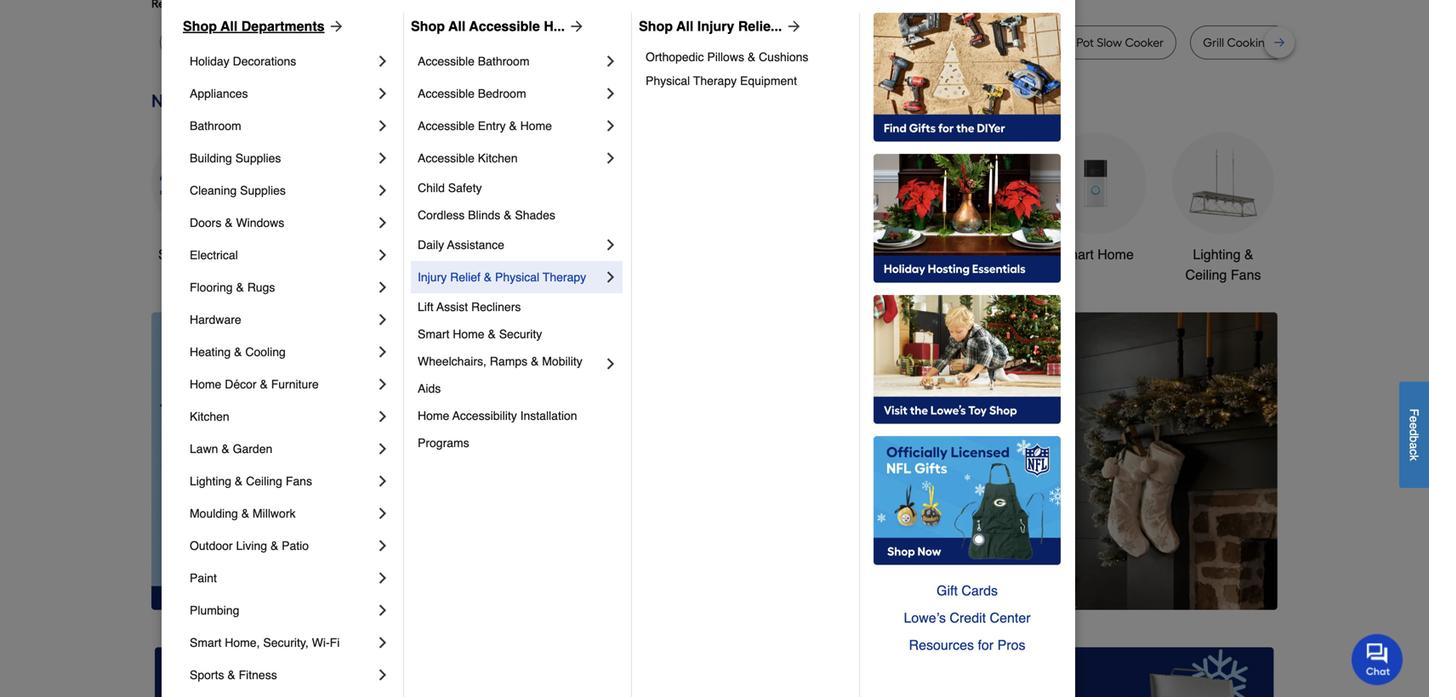 Task type: locate. For each thing, give the bounding box(es) containing it.
chevron right image for building supplies
[[374, 150, 391, 167]]

kitchen down entry on the left of the page
[[478, 151, 518, 165]]

all for accessible
[[449, 18, 466, 34]]

decorations down shop all departments link
[[233, 54, 296, 68]]

2 horizontal spatial smart
[[1058, 247, 1094, 262]]

injury up 'lift'
[[418, 271, 447, 284]]

tools inside outdoor tools & equipment
[[845, 247, 876, 262]]

lawn & garden link
[[190, 433, 374, 465]]

all for injury
[[677, 18, 694, 34]]

ramps
[[490, 355, 528, 368]]

f e e d b a c k button
[[1400, 382, 1429, 488]]

1 horizontal spatial arrow right image
[[782, 18, 803, 35]]

crock for crock pot cooking pot
[[785, 35, 817, 50]]

1 horizontal spatial therapy
[[693, 74, 737, 88]]

accessible down accessible bathroom
[[418, 87, 475, 100]]

1 horizontal spatial outdoor
[[792, 247, 841, 262]]

0 horizontal spatial smart
[[190, 636, 222, 650]]

cordless blinds & shades
[[418, 208, 555, 222]]

chevron right image
[[602, 85, 619, 102], [374, 182, 391, 199], [374, 279, 391, 296], [374, 311, 391, 328], [374, 344, 391, 361], [602, 356, 619, 373], [374, 376, 391, 393], [374, 408, 391, 425], [374, 473, 391, 490], [374, 538, 391, 555], [374, 570, 391, 587], [374, 602, 391, 619], [374, 635, 391, 652], [374, 667, 391, 684]]

shop for shop all injury relie...
[[639, 18, 673, 34]]

injury down recommended searches for you heading
[[697, 18, 735, 34]]

0 vertical spatial lighting & ceiling fans link
[[1172, 132, 1275, 285]]

daily assistance
[[418, 238, 504, 252]]

1 horizontal spatial kitchen
[[478, 151, 518, 165]]

all for deals
[[193, 247, 208, 262]]

1 vertical spatial lighting & ceiling fans
[[190, 475, 312, 488]]

0 horizontal spatial decorations
[[233, 54, 296, 68]]

fans
[[1231, 267, 1261, 283], [286, 475, 312, 488]]

cards
[[962, 583, 998, 599]]

chevron right image for holiday decorations
[[374, 53, 391, 70]]

decorations down christmas
[[549, 267, 622, 283]]

shop up triple slow cooker
[[411, 18, 445, 34]]

2 shop from the left
[[411, 18, 445, 34]]

pot
[[820, 35, 838, 50], [889, 35, 906, 50], [985, 35, 1003, 50], [1077, 35, 1094, 50]]

2 vertical spatial bathroom
[[939, 247, 998, 262]]

smart inside smart home, security, wi-fi link
[[190, 636, 222, 650]]

chevron right image for heating & cooling
[[374, 344, 391, 361]]

shop inside shop all injury relie... link
[[639, 18, 673, 34]]

chevron right image for injury relief & physical therapy
[[602, 269, 619, 286]]

4 pot from the left
[[1077, 35, 1094, 50]]

1 vertical spatial therapy
[[543, 271, 586, 284]]

smart
[[1058, 247, 1094, 262], [418, 328, 450, 341], [190, 636, 222, 650]]

home
[[520, 119, 552, 133], [1098, 247, 1134, 262], [453, 328, 485, 341], [190, 378, 222, 391], [418, 409, 450, 423]]

1 horizontal spatial physical
[[646, 74, 690, 88]]

aids
[[418, 382, 441, 396]]

1 vertical spatial fans
[[286, 475, 312, 488]]

1 horizontal spatial decorations
[[549, 267, 622, 283]]

supplies up windows on the top left of page
[[240, 184, 286, 197]]

all for departments
[[220, 18, 238, 34]]

recliners
[[471, 300, 521, 314]]

1 vertical spatial bathroom
[[190, 119, 241, 133]]

0 vertical spatial injury
[[697, 18, 735, 34]]

1 vertical spatial outdoor
[[190, 539, 233, 553]]

home inside home accessibility installation programs
[[418, 409, 450, 423]]

scroll to item #4 element
[[901, 578, 946, 588]]

child
[[418, 181, 445, 195]]

moulding
[[190, 507, 238, 521]]

physical down orthopedic on the left of page
[[646, 74, 690, 88]]

0 horizontal spatial lighting & ceiling fans
[[190, 475, 312, 488]]

décor
[[225, 378, 257, 391]]

1 crock from the left
[[785, 35, 817, 50]]

bathroom link
[[190, 110, 374, 142], [917, 132, 1019, 265]]

arrow right image
[[565, 18, 585, 35], [782, 18, 803, 35], [1246, 461, 1263, 478]]

1 horizontal spatial smart
[[418, 328, 450, 341]]

crock up 'cushions'
[[785, 35, 817, 50]]

2 cooker from the left
[[1125, 35, 1164, 50]]

cleaning supplies link
[[190, 174, 374, 207]]

0 vertical spatial smart
[[1058, 247, 1094, 262]]

0 horizontal spatial cooker
[[431, 35, 470, 50]]

1 vertical spatial ceiling
[[246, 475, 282, 488]]

cooker left "grill"
[[1125, 35, 1164, 50]]

therapy inside injury relief & physical therapy link
[[543, 271, 586, 284]]

1 vertical spatial equipment
[[808, 267, 873, 283]]

lighting & ceiling fans
[[1186, 247, 1261, 283], [190, 475, 312, 488]]

d
[[1408, 430, 1421, 436]]

0 vertical spatial lighting & ceiling fans
[[1186, 247, 1261, 283]]

0 vertical spatial bathroom
[[478, 54, 530, 68]]

2 vertical spatial smart
[[190, 636, 222, 650]]

1 horizontal spatial lighting & ceiling fans
[[1186, 247, 1261, 283]]

1 vertical spatial smart
[[418, 328, 450, 341]]

wheelchairs, ramps & mobility aids link
[[418, 348, 602, 402]]

1 horizontal spatial cooking
[[1227, 35, 1273, 50]]

e up d
[[1408, 416, 1421, 423]]

0 horizontal spatial ceiling
[[246, 475, 282, 488]]

shop all accessible h... link
[[411, 16, 585, 37]]

arrow right image inside shop all injury relie... link
[[782, 18, 803, 35]]

lift
[[418, 300, 434, 314]]

0 horizontal spatial lighting
[[190, 475, 231, 488]]

accessible kitchen
[[418, 151, 518, 165]]

outdoor inside outdoor tools & equipment
[[792, 247, 841, 262]]

gift cards
[[937, 583, 998, 599]]

electrical link
[[190, 239, 374, 271]]

up to 35 percent off select small appliances. image
[[537, 648, 892, 698]]

supplies
[[235, 151, 281, 165], [240, 184, 286, 197]]

0 horizontal spatial therapy
[[543, 271, 586, 284]]

all inside 'shop all accessible h...' link
[[449, 18, 466, 34]]

chevron right image for accessible entry & home
[[602, 117, 619, 134]]

credit
[[950, 610, 986, 626]]

decorations
[[233, 54, 296, 68], [549, 267, 622, 283]]

smart home, security, wi-fi
[[190, 636, 340, 650]]

shop up 'holiday'
[[183, 18, 217, 34]]

shop inside 'shop all accessible h...' link
[[411, 18, 445, 34]]

0 vertical spatial outdoor
[[792, 247, 841, 262]]

assistance
[[447, 238, 504, 252]]

1 pot from the left
[[820, 35, 838, 50]]

0 horizontal spatial arrow right image
[[565, 18, 585, 35]]

2 cooking from the left
[[1227, 35, 1273, 50]]

daily
[[418, 238, 444, 252]]

accessible bedroom
[[418, 87, 526, 100]]

3 shop from the left
[[639, 18, 673, 34]]

0 vertical spatial equipment
[[740, 74, 797, 88]]

sports & fitness
[[190, 669, 277, 682]]

accessible bathroom link
[[418, 45, 602, 77]]

chevron right image for wheelchairs, ramps & mobility aids
[[602, 356, 619, 373]]

building supplies link
[[190, 142, 374, 174]]

arrow right image
[[325, 18, 345, 35]]

chevron right image for outdoor living & patio
[[374, 538, 391, 555]]

2 crock from the left
[[1042, 35, 1074, 50]]

0 vertical spatial fans
[[1231, 267, 1261, 283]]

0 horizontal spatial outdoor
[[190, 539, 233, 553]]

physical therapy equipment
[[646, 74, 797, 88]]

wheelchairs, ramps & mobility aids
[[418, 355, 586, 396]]

shop inside shop all departments link
[[183, 18, 217, 34]]

all inside shop all injury relie... link
[[677, 18, 694, 34]]

0 vertical spatial lighting
[[1193, 247, 1241, 262]]

1 horizontal spatial shop
[[411, 18, 445, 34]]

moulding & millwork
[[190, 507, 296, 521]]

1 shop from the left
[[183, 18, 217, 34]]

supplies for cleaning supplies
[[240, 184, 286, 197]]

accessible down triple slow cooker
[[418, 54, 475, 68]]

cooling
[[245, 345, 286, 359]]

all up holiday decorations
[[220, 18, 238, 34]]

equipment
[[740, 74, 797, 88], [808, 267, 873, 283]]

accessible
[[469, 18, 540, 34], [418, 54, 475, 68], [418, 87, 475, 100], [418, 119, 475, 133], [418, 151, 475, 165]]

fitness
[[239, 669, 277, 682]]

1 horizontal spatial equipment
[[808, 267, 873, 283]]

therapy
[[693, 74, 737, 88], [543, 271, 586, 284]]

countertop
[[571, 35, 633, 50]]

heating & cooling link
[[190, 336, 374, 368]]

1 horizontal spatial slow
[[1097, 35, 1122, 50]]

chevron right image for smart home, security, wi-fi
[[374, 635, 391, 652]]

f
[[1408, 409, 1421, 416]]

supplies up cleaning supplies
[[235, 151, 281, 165]]

0 vertical spatial therapy
[[693, 74, 737, 88]]

outdoor for outdoor tools & equipment
[[792, 247, 841, 262]]

paint
[[190, 572, 217, 585]]

b
[[1408, 436, 1421, 443]]

2 tools from the left
[[845, 247, 876, 262]]

all right shop
[[193, 247, 208, 262]]

1 horizontal spatial crock
[[1042, 35, 1074, 50]]

0 horizontal spatial injury
[[418, 271, 447, 284]]

orthopedic
[[646, 50, 704, 64]]

0 horizontal spatial lighting & ceiling fans link
[[190, 465, 374, 498]]

0 horizontal spatial shop
[[183, 18, 217, 34]]

1 horizontal spatial lighting
[[1193, 247, 1241, 262]]

1 vertical spatial decorations
[[549, 267, 622, 283]]

kitchen up lawn
[[190, 410, 229, 424]]

arrow right image inside 'shop all accessible h...' link
[[565, 18, 585, 35]]

chevron right image for accessible kitchen
[[602, 150, 619, 167]]

shop all departments link
[[183, 16, 345, 37]]

physical up 'lift assist recliners' link
[[495, 271, 540, 284]]

0 vertical spatial physical
[[646, 74, 690, 88]]

1 vertical spatial supplies
[[240, 184, 286, 197]]

chevron right image for appliances
[[374, 85, 391, 102]]

e up b
[[1408, 423, 1421, 430]]

pros
[[998, 638, 1026, 653]]

doors & windows link
[[190, 207, 374, 239]]

0 vertical spatial supplies
[[235, 151, 281, 165]]

kitchen
[[478, 151, 518, 165], [190, 410, 229, 424]]

accessible up the accessible kitchen
[[418, 119, 475, 133]]

0 horizontal spatial physical
[[495, 271, 540, 284]]

shop up orthopedic on the left of page
[[639, 18, 673, 34]]

2 horizontal spatial shop
[[639, 18, 673, 34]]

0 horizontal spatial cooking
[[840, 35, 886, 50]]

therapy down pillows
[[693, 74, 737, 88]]

chevron right image for electrical
[[374, 247, 391, 264]]

bathroom
[[478, 54, 530, 68], [190, 119, 241, 133], [939, 247, 998, 262]]

all inside shop all deals link
[[193, 247, 208, 262]]

1 tools from the left
[[442, 247, 474, 262]]

all up accessible bathroom
[[449, 18, 466, 34]]

0 horizontal spatial crock
[[785, 35, 817, 50]]

building supplies
[[190, 151, 281, 165]]

2 horizontal spatial bathroom
[[939, 247, 998, 262]]

resources
[[909, 638, 974, 653]]

chevron right image
[[374, 53, 391, 70], [602, 53, 619, 70], [374, 85, 391, 102], [374, 117, 391, 134], [602, 117, 619, 134], [374, 150, 391, 167], [602, 150, 619, 167], [374, 214, 391, 231], [602, 237, 619, 254], [374, 247, 391, 264], [602, 269, 619, 286], [374, 441, 391, 458], [374, 505, 391, 522]]

1 horizontal spatial bathroom link
[[917, 132, 1019, 265]]

crock right instant pot
[[1042, 35, 1074, 50]]

entry
[[478, 119, 506, 133]]

2 horizontal spatial arrow right image
[[1246, 461, 1263, 478]]

therapy down christmas
[[543, 271, 586, 284]]

1 vertical spatial injury
[[418, 271, 447, 284]]

3 pot from the left
[[985, 35, 1003, 50]]

smart inside smart home & security link
[[418, 328, 450, 341]]

smart home
[[1058, 247, 1134, 262]]

holiday decorations link
[[190, 45, 374, 77]]

1 horizontal spatial ceiling
[[1186, 267, 1227, 283]]

rugs
[[247, 281, 275, 294]]

resources for pros link
[[874, 632, 1061, 659]]

e
[[1408, 416, 1421, 423], [1408, 423, 1421, 430]]

millwork
[[253, 507, 296, 521]]

lighting
[[1193, 247, 1241, 262], [190, 475, 231, 488]]

2 pot from the left
[[889, 35, 906, 50]]

all inside shop all departments link
[[220, 18, 238, 34]]

chevron right image for flooring & rugs
[[374, 279, 391, 296]]

cooker up accessible bathroom
[[431, 35, 470, 50]]

chevron right image for lighting & ceiling fans
[[374, 473, 391, 490]]

accessible for accessible bedroom
[[418, 87, 475, 100]]

1 horizontal spatial injury
[[697, 18, 735, 34]]

0 horizontal spatial kitchen
[[190, 410, 229, 424]]

rack
[[1374, 35, 1401, 50]]

1 horizontal spatial cooker
[[1125, 35, 1164, 50]]

0 vertical spatial decorations
[[233, 54, 296, 68]]

visit the lowe's toy shop. image
[[874, 295, 1061, 425]]

tools
[[442, 247, 474, 262], [845, 247, 876, 262]]

0 horizontal spatial tools
[[442, 247, 474, 262]]

chevron right image for accessible bedroom
[[602, 85, 619, 102]]

accessible up child safety
[[418, 151, 475, 165]]

home inside 'link'
[[1098, 247, 1134, 262]]

0 vertical spatial kitchen
[[478, 151, 518, 165]]

1 horizontal spatial tools
[[845, 247, 876, 262]]

outdoor
[[792, 247, 841, 262], [190, 539, 233, 553]]

lawn
[[190, 442, 218, 456]]

0 horizontal spatial bathroom link
[[190, 110, 374, 142]]

0 horizontal spatial slow
[[403, 35, 428, 50]]

2 e from the top
[[1408, 423, 1421, 430]]

smart inside smart home 'link'
[[1058, 247, 1094, 262]]

sports & fitness link
[[190, 659, 374, 692]]

all up orthopedic on the left of page
[[677, 18, 694, 34]]

shop all injury relie... link
[[639, 16, 803, 37]]



Task type: vqa. For each thing, say whether or not it's contained in the screenshot.
Daily Assistance
yes



Task type: describe. For each thing, give the bounding box(es) containing it.
shades
[[515, 208, 555, 222]]

0 horizontal spatial fans
[[286, 475, 312, 488]]

pot for crock pot slow cooker
[[1077, 35, 1094, 50]]

crock for crock pot slow cooker
[[1042, 35, 1074, 50]]

1 e from the top
[[1408, 416, 1421, 423]]

chat invite button image
[[1352, 634, 1404, 686]]

crock pot cooking pot
[[785, 35, 906, 50]]

installation
[[520, 409, 577, 423]]

0 horizontal spatial equipment
[[740, 74, 797, 88]]

doors & windows
[[190, 216, 284, 230]]

shop these last-minute gifts. $99 or less. quantities are limited and won't last. image
[[151, 313, 426, 610]]

furniture
[[271, 378, 319, 391]]

1 vertical spatial kitchen
[[190, 410, 229, 424]]

chevron right image for lawn & garden
[[374, 441, 391, 458]]

decorations for holiday
[[233, 54, 296, 68]]

therapy inside 'physical therapy equipment' link
[[693, 74, 737, 88]]

orthopedic pillows & cushions link
[[646, 45, 847, 69]]

chevron right image for sports & fitness
[[374, 667, 391, 684]]

deals
[[212, 247, 247, 262]]

scroll to item #2 image
[[820, 580, 861, 586]]

pillows
[[707, 50, 744, 64]]

accessible for accessible entry & home
[[418, 119, 475, 133]]

home accessibility installation programs link
[[418, 402, 619, 457]]

moulding & millwork link
[[190, 498, 374, 530]]

chevron right image for paint
[[374, 570, 391, 587]]

christmas decorations link
[[534, 132, 636, 285]]

1 slow from the left
[[403, 35, 428, 50]]

building
[[190, 151, 232, 165]]

accessible kitchen link
[[418, 142, 602, 174]]

mobility
[[542, 355, 583, 368]]

chevron right image for hardware
[[374, 311, 391, 328]]

holiday decorations
[[190, 54, 296, 68]]

f e e d b a c k
[[1408, 409, 1421, 461]]

1 horizontal spatial fans
[[1231, 267, 1261, 283]]

departments
[[241, 18, 325, 34]]

smart for smart home, security, wi-fi
[[190, 636, 222, 650]]

accessible bathroom
[[418, 54, 530, 68]]

shop all deals link
[[151, 132, 254, 265]]

outdoor for outdoor living & patio
[[190, 539, 233, 553]]

arrow right image for shop all injury relie...
[[782, 18, 803, 35]]

cordless
[[418, 208, 465, 222]]

shop all deals
[[158, 247, 247, 262]]

& inside wheelchairs, ramps & mobility aids
[[531, 355, 539, 368]]

chevron right image for daily assistance
[[602, 237, 619, 254]]

triple
[[370, 35, 400, 50]]

kitchen link
[[190, 401, 374, 433]]

grill cooking grate & warming rack
[[1203, 35, 1401, 50]]

appliances link
[[190, 77, 374, 110]]

safety
[[448, 181, 482, 195]]

plumbing link
[[190, 595, 374, 627]]

chevron right image for accessible bathroom
[[602, 53, 619, 70]]

microwave
[[509, 35, 568, 50]]

0 horizontal spatial bathroom
[[190, 119, 241, 133]]

accessible for accessible kitchen
[[418, 151, 475, 165]]

wi-
[[312, 636, 330, 650]]

shop for shop all accessible h...
[[411, 18, 445, 34]]

chevron right image for home décor & furniture
[[374, 376, 391, 393]]

security
[[499, 328, 542, 341]]

recommended searches for you heading
[[151, 0, 1278, 12]]

1 horizontal spatial lighting & ceiling fans link
[[1172, 132, 1275, 285]]

flooring & rugs link
[[190, 271, 374, 304]]

shop
[[158, 247, 190, 262]]

decorations for christmas
[[549, 267, 622, 283]]

accessible up accessible bathroom link
[[469, 18, 540, 34]]

accessible entry & home link
[[418, 110, 602, 142]]

warming
[[1321, 35, 1371, 50]]

grill
[[1203, 35, 1224, 50]]

flooring & rugs
[[190, 281, 275, 294]]

1 vertical spatial lighting
[[190, 475, 231, 488]]

for
[[978, 638, 994, 653]]

lift assist recliners link
[[418, 294, 619, 321]]

outdoor tools & equipment link
[[790, 132, 892, 285]]

& inside outdoor tools & equipment
[[880, 247, 889, 262]]

new deals every day during 25 days of deals image
[[151, 87, 1278, 115]]

lowe's credit center
[[904, 610, 1031, 626]]

bedroom
[[478, 87, 526, 100]]

cordless blinds & shades link
[[418, 202, 619, 229]]

relie...
[[738, 18, 782, 34]]

hardware
[[190, 313, 241, 327]]

h...
[[544, 18, 565, 34]]

blinds
[[468, 208, 501, 222]]

programs
[[418, 436, 469, 450]]

smart for smart home
[[1058, 247, 1094, 262]]

heating & cooling
[[190, 345, 286, 359]]

shop all injury relie...
[[639, 18, 782, 34]]

christmas decorations
[[549, 247, 622, 283]]

cleaning
[[190, 184, 237, 197]]

k
[[1408, 455, 1421, 461]]

1 horizontal spatial bathroom
[[478, 54, 530, 68]]

2 slow from the left
[[1097, 35, 1122, 50]]

up to 30 percent off select grills and accessories. image
[[919, 648, 1275, 698]]

crock pot slow cooker
[[1042, 35, 1164, 50]]

holiday hosting essentials. image
[[874, 154, 1061, 283]]

shop for shop all departments
[[183, 18, 217, 34]]

1 cooking from the left
[[840, 35, 886, 50]]

outdoor living & patio
[[190, 539, 309, 553]]

chevron right image for doors & windows
[[374, 214, 391, 231]]

0 vertical spatial ceiling
[[1186, 267, 1227, 283]]

pot for instant pot
[[985, 35, 1003, 50]]

scroll to item #5 image
[[946, 580, 987, 586]]

lawn & garden
[[190, 442, 273, 456]]

shop all accessible h...
[[411, 18, 565, 34]]

center
[[990, 610, 1031, 626]]

75 percent off all artificial christmas trees, holiday lights and more. image
[[453, 313, 1278, 610]]

officially licensed n f l gifts. shop now. image
[[874, 436, 1061, 566]]

& inside 'link'
[[748, 50, 756, 64]]

windows
[[236, 216, 284, 230]]

injury relief & physical therapy link
[[418, 261, 602, 294]]

plumbing
[[190, 604, 239, 618]]

chevron right image for moulding & millwork
[[374, 505, 391, 522]]

chevron right image for cleaning supplies
[[374, 182, 391, 199]]

home accessibility installation programs
[[418, 409, 581, 450]]

smart home link
[[1045, 132, 1147, 265]]

equipment inside outdoor tools & equipment
[[808, 267, 873, 283]]

wheelchairs,
[[418, 355, 487, 368]]

lowe's credit center link
[[874, 605, 1061, 632]]

accessible bedroom link
[[418, 77, 602, 110]]

chevron right image for bathroom
[[374, 117, 391, 134]]

get up to 2 free select tools or batteries when you buy 1 with select purchases. image
[[155, 648, 510, 698]]

child safety link
[[418, 174, 619, 202]]

accessibility
[[453, 409, 517, 423]]

physical therapy equipment link
[[646, 69, 847, 93]]

home,
[[225, 636, 260, 650]]

find gifts for the diyer. image
[[874, 13, 1061, 142]]

instant pot
[[945, 35, 1003, 50]]

1 vertical spatial lighting & ceiling fans link
[[190, 465, 374, 498]]

heating
[[190, 345, 231, 359]]

flooring
[[190, 281, 233, 294]]

triple slow cooker
[[370, 35, 470, 50]]

security,
[[263, 636, 309, 650]]

smart for smart home & security
[[418, 328, 450, 341]]

arrow right image for shop all accessible h...
[[565, 18, 585, 35]]

smart home, security, wi-fi link
[[190, 627, 374, 659]]

c
[[1408, 449, 1421, 455]]

hardware link
[[190, 304, 374, 336]]

sports
[[190, 669, 224, 682]]

supplies for building supplies
[[235, 151, 281, 165]]

1 cooker from the left
[[431, 35, 470, 50]]

accessible for accessible bathroom
[[418, 54, 475, 68]]

gift
[[937, 583, 958, 599]]

tools link
[[407, 132, 509, 265]]

patio
[[282, 539, 309, 553]]

orthopedic pillows & cushions
[[646, 50, 809, 64]]

pot for crock pot cooking pot
[[820, 35, 838, 50]]

chevron right image for plumbing
[[374, 602, 391, 619]]

1 vertical spatial physical
[[495, 271, 540, 284]]

chevron right image for kitchen
[[374, 408, 391, 425]]

living
[[236, 539, 267, 553]]



